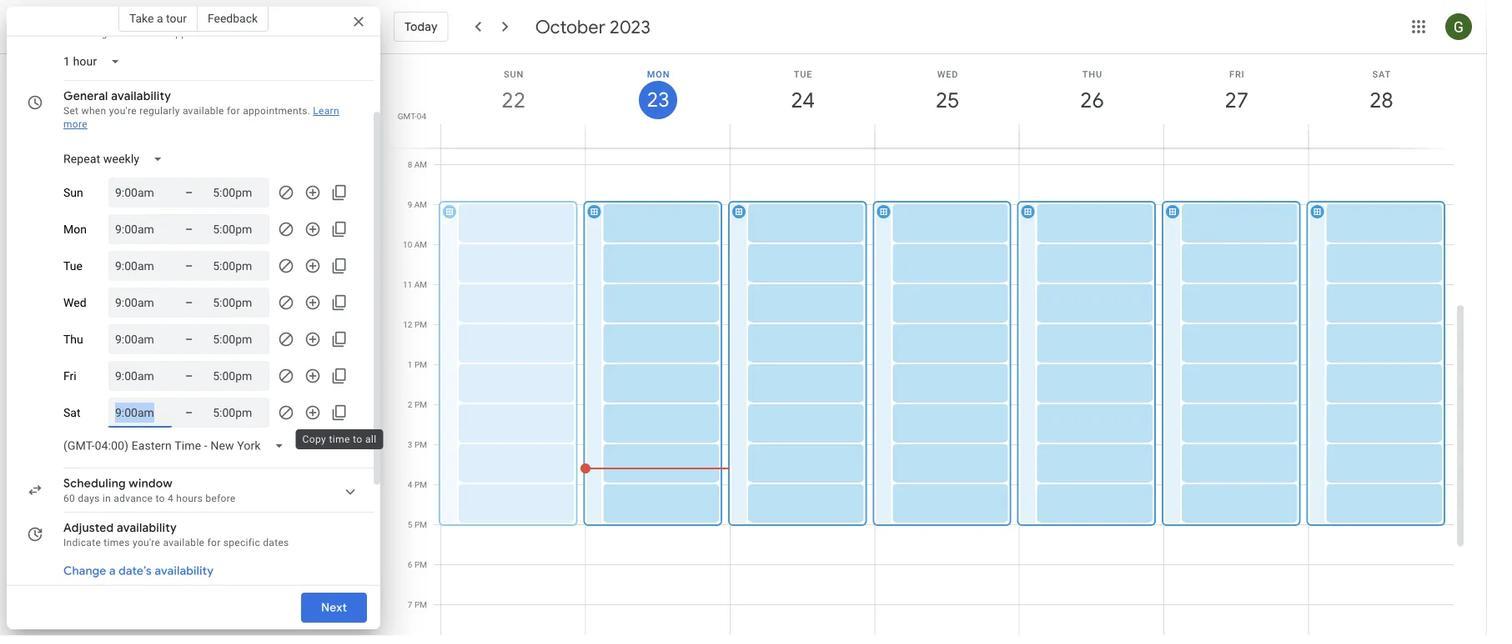 Task type: vqa. For each thing, say whether or not it's contained in the screenshot.
Search for Search in
no



Task type: describe. For each thing, give the bounding box(es) containing it.
you're inside 'adjusted availability indicate times you're available for specific dates'
[[133, 537, 160, 549]]

set when you're regularly available for appointments.
[[63, 105, 310, 117]]

fri 27
[[1224, 69, 1248, 114]]

1 pm
[[408, 360, 427, 370]]

sat for sat
[[63, 406, 80, 420]]

1
[[408, 360, 412, 370]]

today button
[[394, 7, 449, 47]]

wed for wed
[[63, 296, 86, 310]]

12 pm
[[403, 320, 427, 330]]

in
[[102, 493, 111, 505]]

specific
[[223, 537, 260, 549]]

9
[[408, 200, 412, 210]]

End time on Saturdays text field
[[213, 403, 263, 423]]

pm for 5 pm
[[415, 520, 427, 530]]

– for thu
[[185, 332, 193, 346]]

pm for 1 pm
[[415, 360, 427, 370]]

9 am
[[408, 200, 427, 210]]

Start time on Saturdays text field
[[115, 403, 165, 423]]

general availability
[[63, 88, 171, 103]]

time
[[329, 434, 350, 445]]

– for fri
[[185, 369, 193, 383]]

10 am
[[403, 240, 427, 250]]

pm for 3 pm
[[415, 440, 427, 450]]

next button
[[301, 588, 367, 628]]

how
[[63, 28, 85, 39]]

6
[[408, 560, 412, 570]]

4 pm
[[408, 480, 427, 490]]

Start time on Thursdays text field
[[115, 329, 165, 349]]

set
[[63, 105, 79, 117]]

indicate
[[63, 537, 101, 549]]

3
[[408, 440, 412, 450]]

feedback button
[[198, 5, 269, 32]]

mon for mon
[[63, 223, 87, 236]]

when
[[81, 105, 106, 117]]

2023
[[610, 15, 651, 38]]

change a date's availability button
[[57, 556, 220, 586]]

End time on Mondays text field
[[213, 219, 263, 239]]

24
[[790, 86, 814, 114]]

tue for tue 24
[[794, 69, 813, 79]]

adjusted availability indicate times you're available for specific dates
[[63, 520, 289, 549]]

0 vertical spatial to
[[353, 434, 363, 445]]

7 pm
[[408, 600, 427, 610]]

8
[[408, 160, 412, 170]]

25
[[935, 86, 958, 114]]

hours
[[176, 493, 203, 505]]

– for sat
[[185, 406, 193, 420]]

thu 26
[[1079, 69, 1103, 114]]

window
[[129, 476, 173, 491]]

0 vertical spatial available
[[183, 105, 224, 117]]

wed for wed 25
[[937, 69, 959, 79]]

0 vertical spatial you're
[[109, 105, 137, 117]]

friday, october 27 element
[[1218, 81, 1256, 119]]

take
[[129, 11, 154, 25]]

Start time on Tuesdays text field
[[115, 256, 165, 276]]

wednesday, october 25 element
[[928, 81, 967, 119]]

26
[[1079, 86, 1103, 114]]

End time on Fridays text field
[[213, 366, 263, 386]]

tue 24
[[790, 69, 814, 114]]

should
[[110, 28, 142, 39]]

more
[[63, 118, 87, 130]]

sunday, october 22 element
[[494, 81, 533, 119]]

Start time on Wednesdays text field
[[115, 293, 165, 313]]

tour
[[166, 11, 187, 25]]

22
[[501, 86, 524, 114]]

pm for 2 pm
[[415, 400, 427, 410]]

learn more
[[63, 105, 339, 130]]

advance
[[114, 493, 153, 505]]

scheduling window 60 days in advance to 4 hours before
[[63, 476, 236, 505]]

pm for 12 pm
[[415, 320, 427, 330]]

sat for sat 28
[[1373, 69, 1391, 79]]

sun for sun
[[63, 186, 83, 200]]

am for 9 am
[[414, 200, 427, 210]]

Start time on Fridays text field
[[115, 366, 165, 386]]

04
[[417, 111, 426, 121]]

learn more link
[[63, 105, 339, 130]]

60
[[63, 493, 75, 505]]

10
[[403, 240, 412, 250]]

sun 22
[[501, 69, 524, 114]]

today
[[405, 19, 438, 34]]

pm for 6 pm
[[415, 560, 427, 570]]

End time on Tuesdays text field
[[213, 256, 263, 276]]

change a date's availability
[[63, 564, 214, 579]]

5 pm
[[408, 520, 427, 530]]

25 column header
[[874, 54, 1020, 148]]

mon for mon 23
[[647, 69, 670, 79]]

each
[[144, 28, 167, 39]]

sun for sun 22
[[504, 69, 524, 79]]

october
[[535, 15, 606, 38]]

appointments.
[[243, 105, 310, 117]]

pm for 4 pm
[[415, 480, 427, 490]]

grid containing 22
[[387, 54, 1467, 636]]

days
[[78, 493, 100, 505]]



Task type: locate. For each thing, give the bounding box(es) containing it.
6 – from the top
[[185, 369, 193, 383]]

0 horizontal spatial mon
[[63, 223, 87, 236]]

7
[[408, 600, 412, 610]]

– for mon
[[185, 222, 193, 236]]

2 pm
[[408, 400, 427, 410]]

0 horizontal spatial thu
[[63, 333, 83, 346]]

availability for general
[[111, 88, 171, 103]]

4 am from the top
[[414, 280, 427, 290]]

october 2023
[[535, 15, 651, 38]]

5
[[408, 520, 412, 530]]

3 – from the top
[[185, 259, 193, 273]]

am right 8
[[414, 160, 427, 170]]

26 column header
[[1019, 54, 1165, 148]]

general
[[63, 88, 108, 103]]

a up 'how long should each appointment last?'
[[157, 11, 163, 25]]

sat up saturday, october 28 element
[[1373, 69, 1391, 79]]

2 vertical spatial availability
[[155, 564, 214, 579]]

– right 'start time on saturdays' text field
[[185, 406, 193, 420]]

copy
[[303, 434, 326, 445]]

wed left start time on wednesdays text field
[[63, 296, 86, 310]]

pm right 5 at the bottom left of page
[[415, 520, 427, 530]]

1 vertical spatial wed
[[63, 296, 86, 310]]

– left end time on sundays text box
[[185, 186, 193, 199]]

1 – from the top
[[185, 186, 193, 199]]

dates
[[263, 537, 289, 549]]

mon left start time on mondays text box
[[63, 223, 87, 236]]

0 horizontal spatial 4
[[168, 493, 174, 505]]

available
[[183, 105, 224, 117], [163, 537, 205, 549]]

2 pm from the top
[[415, 360, 427, 370]]

0 horizontal spatial sun
[[63, 186, 83, 200]]

am for 8 am
[[414, 160, 427, 170]]

End time on Sundays text field
[[213, 183, 263, 203]]

thursday, october 26 element
[[1073, 81, 1111, 119]]

– left 'end time on wednesdays' text box
[[185, 296, 193, 309]]

gmt-04
[[398, 111, 426, 121]]

tue up tuesday, october 24 element
[[794, 69, 813, 79]]

23 column header
[[585, 54, 731, 148]]

wed up wednesday, october 25 element
[[937, 69, 959, 79]]

– left end time on thursdays text field at the bottom left of page
[[185, 332, 193, 346]]

to down window
[[156, 493, 165, 505]]

2 – from the top
[[185, 222, 193, 236]]

1 vertical spatial thu
[[63, 333, 83, 346]]

thu inside thu 26
[[1083, 69, 1103, 79]]

1 horizontal spatial fri
[[1230, 69, 1245, 79]]

27 column header
[[1164, 54, 1309, 148]]

3 am from the top
[[414, 240, 427, 250]]

for
[[227, 105, 240, 117], [207, 537, 221, 549]]

sat left 'start time on saturdays' text field
[[63, 406, 80, 420]]

– left end time on mondays text box
[[185, 222, 193, 236]]

tue
[[794, 69, 813, 79], [63, 259, 82, 273]]

times
[[104, 537, 130, 549]]

tue inside "tue 24"
[[794, 69, 813, 79]]

–
[[185, 186, 193, 199], [185, 222, 193, 236], [185, 259, 193, 273], [185, 296, 193, 309], [185, 332, 193, 346], [185, 369, 193, 383], [185, 406, 193, 420]]

wed inside wed 25
[[937, 69, 959, 79]]

1 vertical spatial availability
[[117, 520, 177, 536]]

all
[[365, 434, 377, 445]]

4 left hours
[[168, 493, 174, 505]]

sun inside sun 22
[[504, 69, 524, 79]]

tuesday, october 24 element
[[784, 81, 822, 119]]

0 vertical spatial thu
[[1083, 69, 1103, 79]]

monday, october 23, today element
[[639, 81, 677, 119]]

None field
[[57, 47, 134, 77], [57, 144, 176, 174], [57, 431, 297, 461], [57, 47, 134, 77], [57, 144, 176, 174], [57, 431, 297, 461]]

0 vertical spatial availability
[[111, 88, 171, 103]]

1 vertical spatial for
[[207, 537, 221, 549]]

1 vertical spatial 4
[[168, 493, 174, 505]]

pm right 6
[[415, 560, 427, 570]]

fri up friday, october 27 'element'
[[1230, 69, 1245, 79]]

to
[[353, 434, 363, 445], [156, 493, 165, 505]]

for inside 'adjusted availability indicate times you're available for specific dates'
[[207, 537, 221, 549]]

sun up sunday, october 22 element
[[504, 69, 524, 79]]

am for 11 am
[[414, 280, 427, 290]]

available down hours
[[163, 537, 205, 549]]

how long should each appointment last?
[[63, 28, 254, 39]]

0 horizontal spatial tue
[[63, 259, 82, 273]]

1 vertical spatial fri
[[63, 369, 76, 383]]

next
[[321, 601, 347, 616]]

grid
[[387, 54, 1467, 636]]

thu left start time on thursdays text box
[[63, 333, 83, 346]]

thu
[[1083, 69, 1103, 79], [63, 333, 83, 346]]

you're up "change a date's availability" button
[[133, 537, 160, 549]]

availability inside "change a date's availability" button
[[155, 564, 214, 579]]

2 am from the top
[[414, 200, 427, 210]]

availability inside 'adjusted availability indicate times you're available for specific dates'
[[117, 520, 177, 536]]

sun left start time on sundays text field
[[63, 186, 83, 200]]

1 vertical spatial sat
[[63, 406, 80, 420]]

sat inside sat 28
[[1373, 69, 1391, 79]]

tue for tue
[[63, 259, 82, 273]]

1 vertical spatial you're
[[133, 537, 160, 549]]

1 horizontal spatial wed
[[937, 69, 959, 79]]

take a tour
[[129, 11, 187, 25]]

– left end time on fridays text field
[[185, 369, 193, 383]]

learn
[[313, 105, 339, 117]]

for left 'specific'
[[207, 537, 221, 549]]

pm right 12
[[415, 320, 427, 330]]

availability down 'adjusted availability indicate times you're available for specific dates'
[[155, 564, 214, 579]]

appointment
[[170, 28, 229, 39]]

regularly
[[139, 105, 180, 117]]

7 pm from the top
[[415, 560, 427, 570]]

1 horizontal spatial sun
[[504, 69, 524, 79]]

11 am
[[403, 280, 427, 290]]

0 horizontal spatial wed
[[63, 296, 86, 310]]

availability down advance on the bottom left of the page
[[117, 520, 177, 536]]

0 vertical spatial tue
[[794, 69, 813, 79]]

before
[[206, 493, 236, 505]]

3 pm
[[408, 440, 427, 450]]

scheduling
[[63, 476, 126, 491]]

fri for fri
[[63, 369, 76, 383]]

date's
[[119, 564, 152, 579]]

fri inside fri 27
[[1230, 69, 1245, 79]]

27
[[1224, 86, 1248, 114]]

0 horizontal spatial to
[[156, 493, 165, 505]]

1 horizontal spatial for
[[227, 105, 240, 117]]

pm right 2
[[415, 400, 427, 410]]

thu for thu
[[63, 333, 83, 346]]

mon 23
[[646, 69, 670, 113]]

4 inside scheduling window 60 days in advance to 4 hours before
[[168, 493, 174, 505]]

fri for fri 27
[[1230, 69, 1245, 79]]

End time on Wednesdays text field
[[213, 293, 263, 313]]

1 am from the top
[[414, 160, 427, 170]]

Start time on Sundays text field
[[115, 183, 165, 203]]

– for wed
[[185, 296, 193, 309]]

gmt-
[[398, 111, 417, 121]]

thu for thu 26
[[1083, 69, 1103, 79]]

1 horizontal spatial sat
[[1373, 69, 1391, 79]]

am for 10 am
[[414, 240, 427, 250]]

pm
[[415, 320, 427, 330], [415, 360, 427, 370], [415, 400, 427, 410], [415, 440, 427, 450], [415, 480, 427, 490], [415, 520, 427, 530], [415, 560, 427, 570], [415, 600, 427, 610]]

– for sun
[[185, 186, 193, 199]]

4 pm from the top
[[415, 440, 427, 450]]

28 column header
[[1308, 54, 1454, 148]]

1 vertical spatial available
[[163, 537, 205, 549]]

1 horizontal spatial a
[[157, 11, 163, 25]]

1 horizontal spatial thu
[[1083, 69, 1103, 79]]

6 pm from the top
[[415, 520, 427, 530]]

pm right 3
[[415, 440, 427, 450]]

pm right 7
[[415, 600, 427, 610]]

take a tour button
[[118, 5, 198, 32]]

0 vertical spatial 4
[[408, 480, 412, 490]]

5 pm from the top
[[415, 480, 427, 490]]

1 pm from the top
[[415, 320, 427, 330]]

0 vertical spatial fri
[[1230, 69, 1245, 79]]

12
[[403, 320, 412, 330]]

7 – from the top
[[185, 406, 193, 420]]

– right start time on tuesdays text field
[[185, 259, 193, 273]]

6 pm
[[408, 560, 427, 570]]

1 vertical spatial mon
[[63, 223, 87, 236]]

0 horizontal spatial fri
[[63, 369, 76, 383]]

11
[[403, 280, 412, 290]]

22 column header
[[440, 54, 586, 148]]

a for change
[[109, 564, 116, 579]]

am
[[414, 160, 427, 170], [414, 200, 427, 210], [414, 240, 427, 250], [414, 280, 427, 290]]

mon inside mon 23
[[647, 69, 670, 79]]

for left appointments.
[[227, 105, 240, 117]]

28
[[1369, 86, 1392, 114]]

to left all
[[353, 434, 363, 445]]

0 vertical spatial wed
[[937, 69, 959, 79]]

0 horizontal spatial for
[[207, 537, 221, 549]]

available right regularly
[[183, 105, 224, 117]]

0 vertical spatial mon
[[647, 69, 670, 79]]

thu up thursday, october 26 element
[[1083, 69, 1103, 79]]

1 vertical spatial sun
[[63, 186, 83, 200]]

1 horizontal spatial mon
[[647, 69, 670, 79]]

available inside 'adjusted availability indicate times you're available for specific dates'
[[163, 537, 205, 549]]

4 up 5 at the bottom left of page
[[408, 480, 412, 490]]

to inside scheduling window 60 days in advance to 4 hours before
[[156, 493, 165, 505]]

pm right 1
[[415, 360, 427, 370]]

0 vertical spatial sat
[[1373, 69, 1391, 79]]

saturday, october 28 element
[[1362, 81, 1401, 119]]

4
[[408, 480, 412, 490], [168, 493, 174, 505]]

am right "11"
[[414, 280, 427, 290]]

long
[[87, 28, 108, 39]]

mon
[[647, 69, 670, 79], [63, 223, 87, 236]]

wed 25
[[935, 69, 959, 114]]

sat
[[1373, 69, 1391, 79], [63, 406, 80, 420]]

feedback
[[208, 11, 258, 25]]

3 pm from the top
[[415, 400, 427, 410]]

tue left start time on tuesdays text field
[[63, 259, 82, 273]]

1 horizontal spatial 4
[[408, 480, 412, 490]]

mon up 23
[[647, 69, 670, 79]]

0 horizontal spatial sat
[[63, 406, 80, 420]]

End time on Thursdays text field
[[213, 329, 263, 349]]

0 vertical spatial sun
[[504, 69, 524, 79]]

4 – from the top
[[185, 296, 193, 309]]

Start time on Mondays text field
[[115, 219, 165, 239]]

8 pm from the top
[[415, 600, 427, 610]]

0 vertical spatial a
[[157, 11, 163, 25]]

1 horizontal spatial tue
[[794, 69, 813, 79]]

am right 10
[[414, 240, 427, 250]]

– for tue
[[185, 259, 193, 273]]

24 column header
[[730, 54, 875, 148]]

1 vertical spatial a
[[109, 564, 116, 579]]

change
[[63, 564, 106, 579]]

sat 28
[[1369, 69, 1392, 114]]

1 vertical spatial tue
[[63, 259, 82, 273]]

fri left the start time on fridays text field
[[63, 369, 76, 383]]

5 – from the top
[[185, 332, 193, 346]]

8 am
[[408, 160, 427, 170]]

fri
[[1230, 69, 1245, 79], [63, 369, 76, 383]]

you're down general availability
[[109, 105, 137, 117]]

wed
[[937, 69, 959, 79], [63, 296, 86, 310]]

copy time to all
[[303, 434, 377, 445]]

last?
[[232, 28, 254, 39]]

am right 9
[[414, 200, 427, 210]]

pm up 5 pm at the bottom of page
[[415, 480, 427, 490]]

adjusted
[[63, 520, 114, 536]]

1 vertical spatial to
[[156, 493, 165, 505]]

availability up regularly
[[111, 88, 171, 103]]

availability for adjusted
[[117, 520, 177, 536]]

you're
[[109, 105, 137, 117], [133, 537, 160, 549]]

a for take
[[157, 11, 163, 25]]

2
[[408, 400, 412, 410]]

1 horizontal spatial to
[[353, 434, 363, 445]]

a left date's on the bottom left of page
[[109, 564, 116, 579]]

availability
[[111, 88, 171, 103], [117, 520, 177, 536], [155, 564, 214, 579]]

pm for 7 pm
[[415, 600, 427, 610]]

0 horizontal spatial a
[[109, 564, 116, 579]]

0 vertical spatial for
[[227, 105, 240, 117]]

23
[[646, 87, 669, 113]]



